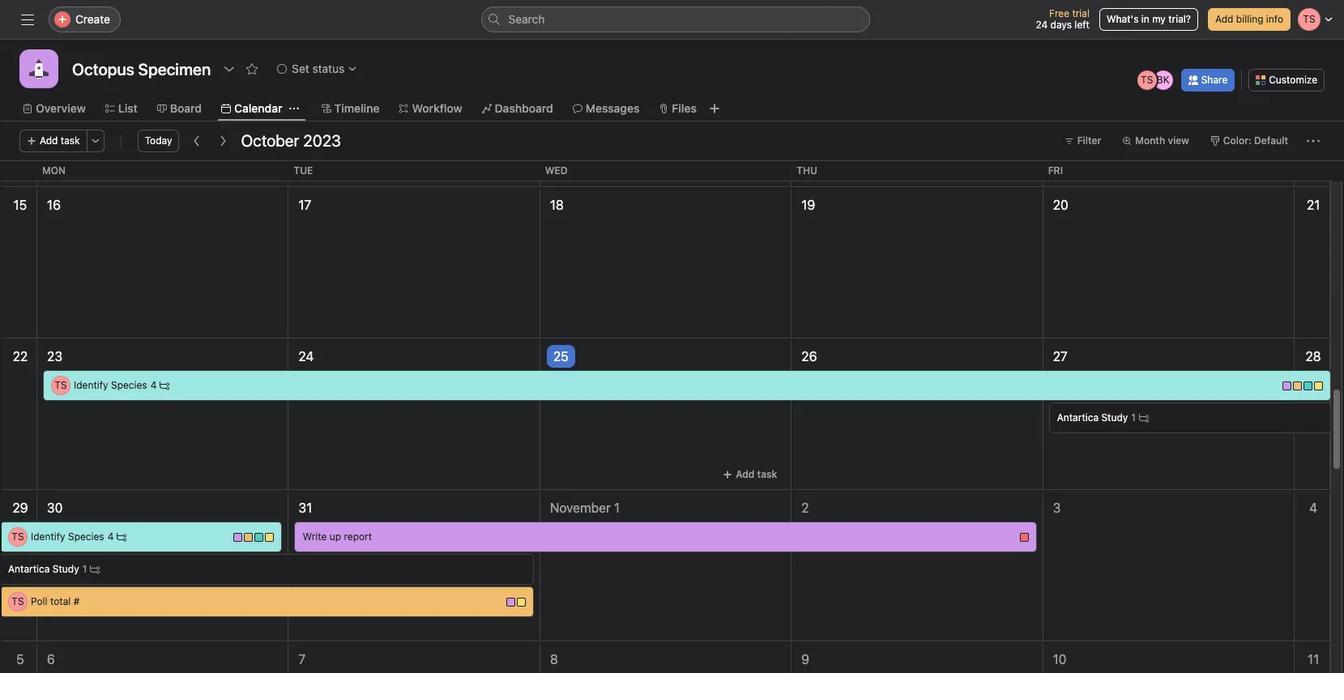 Task type: locate. For each thing, give the bounding box(es) containing it.
0 horizontal spatial leftcount image
[[117, 532, 127, 542]]

1
[[1132, 412, 1136, 424], [614, 501, 620, 515], [82, 563, 87, 575]]

24
[[1036, 19, 1048, 31], [299, 349, 314, 364]]

0 horizontal spatial 24
[[299, 349, 314, 364]]

antartica for 30
[[8, 563, 50, 575]]

antartica study
[[1057, 412, 1128, 424], [8, 563, 79, 575]]

total
[[50, 596, 71, 608]]

1 horizontal spatial study
[[1102, 412, 1128, 424]]

add to starred image
[[246, 62, 259, 75]]

study for 27
[[1102, 412, 1128, 424]]

november 1
[[550, 501, 620, 515]]

0 vertical spatial 1
[[1132, 412, 1136, 424]]

0 vertical spatial species
[[111, 379, 147, 391]]

report
[[344, 531, 372, 543]]

calendar
[[234, 101, 282, 115]]

1 vertical spatial add
[[40, 135, 58, 147]]

0 vertical spatial 24
[[1036, 19, 1048, 31]]

set status button
[[270, 58, 365, 80]]

30
[[47, 501, 63, 515]]

rocket image
[[29, 59, 49, 79]]

0 vertical spatial add task button
[[19, 130, 87, 152]]

view
[[1168, 135, 1189, 147]]

2 horizontal spatial add
[[1216, 13, 1234, 25]]

in
[[1142, 13, 1150, 25]]

tab actions image
[[289, 104, 299, 113]]

billing
[[1236, 13, 1264, 25]]

show options image
[[223, 62, 236, 75]]

5
[[16, 652, 24, 667]]

None text field
[[68, 54, 215, 83]]

november
[[550, 501, 611, 515]]

0 vertical spatial antartica
[[1057, 412, 1099, 424]]

1 vertical spatial study
[[52, 563, 79, 575]]

tue
[[294, 165, 313, 177]]

2 vertical spatial add
[[736, 468, 755, 481]]

default
[[1254, 135, 1288, 147]]

0 vertical spatial add task
[[40, 135, 80, 147]]

october 2023
[[241, 131, 341, 150]]

1 horizontal spatial add
[[736, 468, 755, 481]]

timeline link
[[321, 100, 380, 118]]

antartica study down 27
[[1057, 412, 1128, 424]]

workflow link
[[399, 100, 462, 118]]

0 horizontal spatial antartica
[[8, 563, 50, 575]]

8
[[550, 652, 558, 667]]

dashboard
[[495, 101, 553, 115]]

ts left poll
[[12, 596, 24, 608]]

26
[[802, 349, 817, 364]]

0 vertical spatial 4
[[150, 379, 157, 391]]

0 horizontal spatial add task
[[40, 135, 80, 147]]

add
[[1216, 13, 1234, 25], [40, 135, 58, 147], [736, 468, 755, 481]]

0 horizontal spatial study
[[52, 563, 79, 575]]

identify
[[74, 379, 108, 391], [31, 531, 65, 543]]

1 vertical spatial task
[[757, 468, 777, 481]]

expand sidebar image
[[21, 13, 34, 26]]

1 vertical spatial antartica
[[8, 563, 50, 575]]

0 vertical spatial add
[[1216, 13, 1234, 25]]

2 horizontal spatial leftcount image
[[1139, 413, 1149, 423]]

0 vertical spatial leftcount image
[[160, 381, 170, 391]]

what's in my trial? button
[[1100, 8, 1199, 31]]

0 vertical spatial study
[[1102, 412, 1128, 424]]

1 horizontal spatial add task
[[736, 468, 777, 481]]

thu
[[797, 165, 818, 177]]

1 horizontal spatial antartica study
[[1057, 412, 1128, 424]]

color: default button
[[1203, 130, 1296, 152]]

0 vertical spatial antartica study
[[1057, 412, 1128, 424]]

1 horizontal spatial 24
[[1036, 19, 1048, 31]]

task
[[61, 135, 80, 147], [757, 468, 777, 481]]

species
[[111, 379, 147, 391], [68, 531, 104, 543]]

next month image
[[217, 135, 230, 147]]

set
[[292, 62, 309, 75]]

1 vertical spatial 1
[[614, 501, 620, 515]]

bk
[[1157, 74, 1170, 86]]

set status
[[292, 62, 345, 75]]

0 horizontal spatial 1
[[82, 563, 87, 575]]

1 vertical spatial leftcount image
[[1139, 413, 1149, 423]]

16
[[47, 198, 61, 212]]

antartica study up poll
[[8, 563, 79, 575]]

more actions image
[[1307, 135, 1320, 147], [90, 136, 100, 146]]

month
[[1136, 135, 1165, 147]]

17
[[299, 198, 311, 212]]

timeline
[[334, 101, 380, 115]]

color:
[[1224, 135, 1252, 147]]

0 horizontal spatial 4
[[107, 531, 114, 543]]

23
[[47, 349, 62, 364]]

task for the right add task button
[[757, 468, 777, 481]]

task for add task button to the left
[[61, 135, 80, 147]]

10
[[1053, 652, 1067, 667]]

ts down 23
[[55, 379, 67, 391]]

write
[[303, 531, 327, 543]]

1 vertical spatial 4
[[1310, 501, 1318, 515]]

add task
[[40, 135, 80, 147], [736, 468, 777, 481]]

ts
[[1141, 74, 1153, 86], [55, 379, 67, 391], [12, 531, 24, 543], [12, 596, 24, 608]]

25
[[553, 349, 569, 364]]

poll total #
[[31, 596, 80, 608]]

poll
[[31, 596, 47, 608]]

trial
[[1072, 7, 1090, 19]]

leftcount image
[[90, 565, 100, 575]]

1 vertical spatial antartica study
[[8, 563, 79, 575]]

0 vertical spatial identify
[[74, 379, 108, 391]]

1 horizontal spatial 4
[[150, 379, 157, 391]]

0 vertical spatial task
[[61, 135, 80, 147]]

0 horizontal spatial species
[[68, 531, 104, 543]]

2 vertical spatial 4
[[107, 531, 114, 543]]

1 horizontal spatial task
[[757, 468, 777, 481]]

filter
[[1078, 135, 1102, 147]]

study
[[1102, 412, 1128, 424], [52, 563, 79, 575]]

search
[[509, 12, 545, 26]]

2 vertical spatial leftcount image
[[117, 532, 127, 542]]

antartica study for 30
[[8, 563, 79, 575]]

files
[[672, 101, 697, 115]]

what's in my trial?
[[1107, 13, 1191, 25]]

2 horizontal spatial 1
[[1132, 412, 1136, 424]]

27
[[1053, 349, 1068, 364]]

1 vertical spatial 24
[[299, 349, 314, 364]]

2 vertical spatial 1
[[82, 563, 87, 575]]

1 vertical spatial add task button
[[716, 464, 785, 486]]

29
[[12, 501, 28, 515]]

4
[[150, 379, 157, 391], [1310, 501, 1318, 515], [107, 531, 114, 543]]

what's
[[1107, 13, 1139, 25]]

0 horizontal spatial antartica study
[[8, 563, 79, 575]]

fri
[[1048, 165, 1063, 177]]

1 horizontal spatial antartica
[[1057, 412, 1099, 424]]

messages
[[586, 101, 640, 115]]

0 horizontal spatial add
[[40, 135, 58, 147]]

add task button
[[19, 130, 87, 152], [716, 464, 785, 486]]

create
[[75, 12, 110, 26]]

leftcount image
[[160, 381, 170, 391], [1139, 413, 1149, 423], [117, 532, 127, 542]]

1 horizontal spatial species
[[111, 379, 147, 391]]

customize
[[1269, 74, 1318, 86]]

0 horizontal spatial identify
[[31, 531, 65, 543]]

antartica down 27
[[1057, 412, 1099, 424]]

antartica up poll
[[8, 563, 50, 575]]

0 horizontal spatial task
[[61, 135, 80, 147]]

#
[[74, 596, 80, 608]]



Task type: describe. For each thing, give the bounding box(es) containing it.
filter button
[[1057, 130, 1109, 152]]

today
[[145, 135, 172, 147]]

october
[[241, 131, 299, 150]]

my
[[1152, 13, 1166, 25]]

info
[[1267, 13, 1284, 25]]

add billing info
[[1216, 13, 1284, 25]]

search list box
[[481, 6, 870, 32]]

1 horizontal spatial more actions image
[[1307, 135, 1320, 147]]

color: default
[[1224, 135, 1288, 147]]

2023
[[303, 131, 341, 150]]

28
[[1306, 349, 1321, 364]]

antartica for 27
[[1057, 412, 1099, 424]]

1 horizontal spatial leftcount image
[[160, 381, 170, 391]]

messages link
[[573, 100, 640, 118]]

status
[[312, 62, 345, 75]]

workflow
[[412, 101, 462, 115]]

board
[[170, 101, 202, 115]]

files link
[[659, 100, 697, 118]]

mon
[[42, 165, 66, 177]]

ts left bk
[[1141, 74, 1153, 86]]

list link
[[105, 100, 138, 118]]

days
[[1051, 19, 1072, 31]]

calendar link
[[221, 100, 282, 118]]

31
[[299, 501, 312, 515]]

list
[[118, 101, 138, 115]]

ts down 29
[[12, 531, 24, 543]]

share
[[1202, 74, 1228, 86]]

dashboard link
[[482, 100, 553, 118]]

1 vertical spatial species
[[68, 531, 104, 543]]

1 vertical spatial add task
[[736, 468, 777, 481]]

add tab image
[[708, 102, 721, 115]]

study for 30
[[52, 563, 79, 575]]

0 horizontal spatial add task button
[[19, 130, 87, 152]]

0 horizontal spatial more actions image
[[90, 136, 100, 146]]

1 horizontal spatial 1
[[614, 501, 620, 515]]

4 for the left leftcount icon
[[107, 531, 114, 543]]

1 horizontal spatial identify
[[74, 379, 108, 391]]

month view
[[1136, 135, 1189, 147]]

add billing info button
[[1208, 8, 1291, 31]]

1 for 27
[[1132, 412, 1136, 424]]

24 inside free trial 24 days left
[[1036, 19, 1048, 31]]

overview
[[36, 101, 86, 115]]

wed
[[545, 165, 568, 177]]

previous month image
[[191, 135, 204, 147]]

6
[[47, 652, 55, 667]]

up
[[330, 531, 341, 543]]

20
[[1053, 198, 1069, 212]]

left
[[1075, 19, 1090, 31]]

board link
[[157, 100, 202, 118]]

2
[[802, 501, 809, 515]]

today button
[[137, 130, 179, 152]]

7
[[299, 652, 306, 667]]

21
[[1307, 198, 1320, 212]]

overview link
[[23, 100, 86, 118]]

search button
[[481, 6, 870, 32]]

add for add task button to the left
[[40, 135, 58, 147]]

2 horizontal spatial 4
[[1310, 501, 1318, 515]]

month view button
[[1115, 130, 1197, 152]]

create button
[[49, 6, 121, 32]]

15
[[13, 198, 27, 212]]

trial?
[[1169, 13, 1191, 25]]

22
[[13, 349, 28, 364]]

4 for leftcount icon to the middle
[[150, 379, 157, 391]]

11
[[1308, 652, 1319, 667]]

3
[[1053, 501, 1061, 515]]

0 vertical spatial identify species
[[74, 379, 147, 391]]

18
[[550, 198, 564, 212]]

1 vertical spatial identify species
[[31, 531, 104, 543]]

1 vertical spatial identify
[[31, 531, 65, 543]]

19
[[802, 198, 815, 212]]

9
[[802, 652, 810, 667]]

free trial 24 days left
[[1036, 7, 1090, 31]]

free
[[1049, 7, 1070, 19]]

customize button
[[1249, 69, 1325, 92]]

add inside "button"
[[1216, 13, 1234, 25]]

share button
[[1181, 69, 1235, 92]]

1 horizontal spatial add task button
[[716, 464, 785, 486]]

antartica study for 27
[[1057, 412, 1128, 424]]

write up report
[[303, 531, 372, 543]]

add for the right add task button
[[736, 468, 755, 481]]

1 for 30
[[82, 563, 87, 575]]



Task type: vqa. For each thing, say whether or not it's contained in the screenshot.
TASK UPDATES YOU'LL BE NOTIFIED WHEN THERE'S A COMMENT ON A TASK YOU'RE FOLLOWING, YOU'RE ASSIGNED A TASK, OR YOU'RE ADDED AS A COLLABORATOR TO A TASK
no



